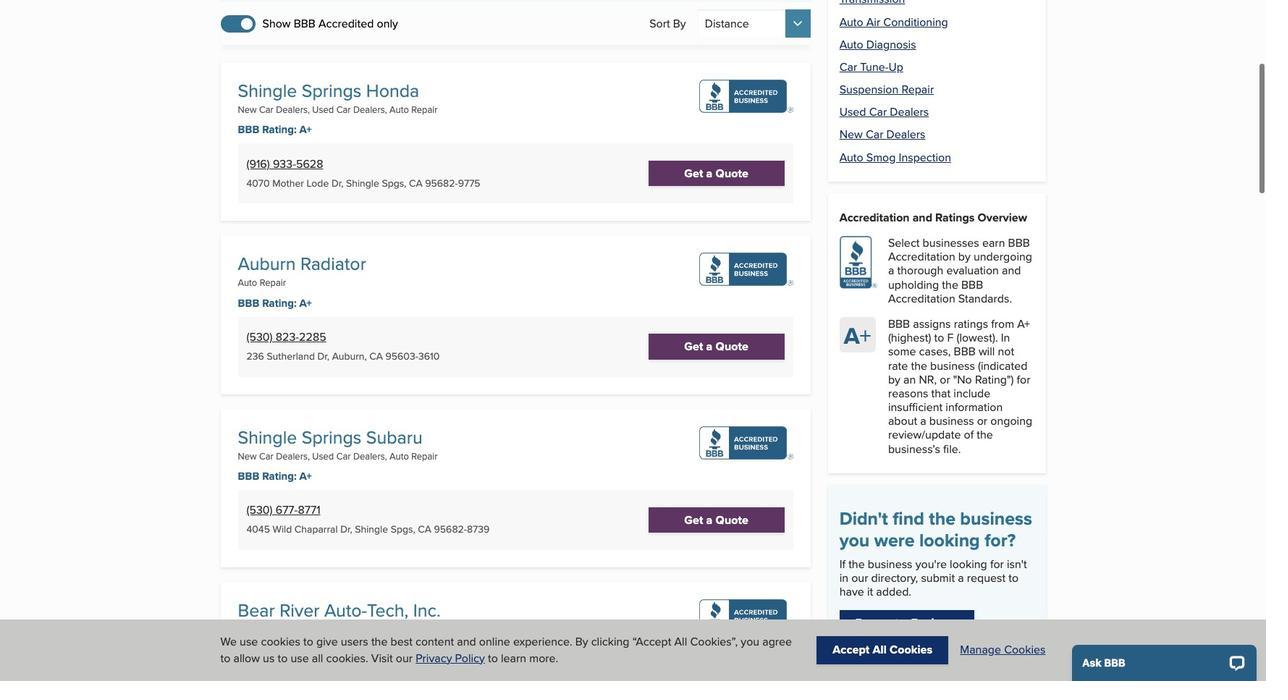 Task type: locate. For each thing, give the bounding box(es) containing it.
shingle springs subaru link
[[238, 424, 423, 450]]

dr inside (530) 823-2285 236 sutherland dr , auburn, ca 95603-3610
[[318, 349, 327, 364]]

cookies
[[261, 634, 301, 650]]

a+ inside bbb assigns ratings from a+ (highest) to f (lowest). in some cases, bbb will not rate the business (indicated by an nr, or "no rating") for reasons that include insufficient information about a business or ongoing review/update of the business's file.
[[1018, 316, 1030, 332]]

dealers, up 677-
[[276, 449, 310, 462]]

bbb up (916)
[[238, 122, 259, 138]]

1 horizontal spatial you
[[840, 527, 870, 554]]

dr right lode at the top
[[332, 176, 341, 190]]

1 vertical spatial get a quote link
[[649, 334, 785, 360]]

cookies down request a business link
[[890, 642, 933, 659]]

thorough
[[898, 262, 944, 279]]

get
[[685, 165, 703, 182], [685, 339, 703, 355], [685, 512, 703, 528]]

ca
[[409, 176, 423, 190], [370, 349, 383, 364], [418, 522, 432, 537]]

repair, up 'us'
[[260, 623, 287, 636]]

new inside shingle springs honda new car dealers, used car dealers, auto repair bbb rating: a+
[[238, 103, 257, 116]]

2 vertical spatial ,
[[350, 522, 352, 537]]

car tune-up link
[[840, 59, 904, 75]]

0 vertical spatial or
[[940, 371, 951, 388]]

will
[[979, 343, 995, 360]]

1 vertical spatial spgs,
[[391, 522, 415, 537]]

0 vertical spatial you
[[840, 527, 870, 554]]

a
[[706, 165, 713, 182], [888, 262, 895, 279], [706, 339, 713, 355], [921, 413, 927, 430], [706, 512, 713, 528], [958, 570, 964, 587], [902, 615, 908, 632]]

1 accredited business image from the top
[[699, 80, 793, 113]]

1 vertical spatial springs
[[302, 424, 362, 450]]

2 vertical spatial quote
[[716, 512, 749, 528]]

1 horizontal spatial cookies
[[1005, 642, 1046, 659]]

information
[[946, 399, 1003, 416]]

bbb down auburn
[[238, 295, 259, 311]]

springs for honda
[[302, 78, 362, 104]]

foreign
[[290, 623, 322, 636]]

spgs, inside (916) 933-5628 4070 mother lode dr , shingle spgs, ca 95682-9775
[[382, 176, 407, 190]]

dealers down suspension repair link on the right top
[[890, 104, 929, 120]]

1 vertical spatial quote
[[716, 339, 749, 355]]

smog
[[867, 149, 896, 166]]

auto inside shingle springs honda new car dealers, used car dealers, auto repair bbb rating: a+
[[390, 103, 409, 116]]

2 (530) from the top
[[247, 502, 273, 519]]

repair inside the auburn radiator auto repair bbb rating: a+
[[260, 276, 286, 289]]

spgs, inside (530) 677-8771 4045 wild chaparral dr , shingle spgs, ca 95682-8739
[[391, 522, 415, 537]]

a+ inside the auburn radiator auto repair bbb rating: a+
[[299, 295, 312, 311]]

0 vertical spatial get a quote
[[685, 165, 749, 182]]

new inside shingle springs subaru new car dealers, used car dealers, auto repair bbb rating: a+
[[238, 449, 257, 462]]

1 get from the top
[[685, 165, 703, 182]]

of
[[964, 427, 974, 444]]

(530) inside (530) 677-8771 4045 wild chaparral dr , shingle spgs, ca 95682-8739
[[247, 502, 273, 519]]

95682- inside (530) 677-8771 4045 wild chaparral dr , shingle spgs, ca 95682-8739
[[434, 522, 467, 537]]

2 get a quote from the top
[[685, 339, 749, 355]]

business's
[[888, 441, 941, 457]]

dealers, up (916) 933-5628 4070 mother lode dr , shingle spgs, ca 95682-9775
[[353, 103, 387, 116]]

a
[[844, 318, 860, 352]]

1 vertical spatial and
[[1002, 262, 1021, 279]]

2 vertical spatial get a quote
[[685, 512, 749, 528]]

dr inside (916) 933-5628 4070 mother lode dr , shingle spgs, ca 95682-9775
[[332, 176, 341, 190]]

1 get a quote from the top
[[685, 165, 749, 182]]

used inside shingle springs honda new car dealers, used car dealers, auto repair bbb rating: a+
[[312, 103, 334, 116]]

1 horizontal spatial and
[[913, 209, 933, 226]]

used inside shingle springs subaru new car dealers, used car dealers, auto repair bbb rating: a+
[[312, 449, 334, 462]]

a inside 'select businesses earn bbb accreditation by undergoing a thorough evaluation and upholding the bbb accreditation standards.'
[[888, 262, 895, 279]]

accreditation up assigns
[[888, 290, 956, 307]]

bbb right earn
[[1008, 235, 1030, 251]]

a+ inside shingle springs subaru new car dealers, used car dealers, auto repair bbb rating: a+
[[299, 468, 312, 484]]

(530) up 236
[[247, 329, 273, 346]]

accredited business image
[[699, 80, 793, 113], [699, 253, 793, 286], [699, 426, 793, 460], [699, 599, 793, 633]]

1 vertical spatial 95682-
[[434, 522, 467, 537]]

quote for auburn radiator
[[716, 339, 749, 355]]

(lowest).
[[957, 330, 998, 346]]

(916) 933-5628 link
[[247, 156, 323, 172]]

a+ inside shingle springs honda new car dealers, used car dealers, auto repair bbb rating: a+
[[299, 122, 312, 138]]

cookies right manage
[[1005, 642, 1046, 659]]

a+
[[299, 122, 312, 138], [299, 295, 312, 311], [1018, 316, 1030, 332], [299, 468, 312, 484], [299, 642, 312, 657]]

by right sort at the top of page
[[673, 15, 686, 32]]

all inside button
[[873, 642, 887, 659]]

learn
[[501, 650, 527, 667]]

rating: up (530) 677-8771 link
[[262, 468, 297, 484]]

new up (916)
[[238, 103, 257, 116]]

bbb right 'show'
[[294, 15, 316, 32]]

it
[[867, 584, 874, 600]]

3 get a quote from the top
[[685, 512, 749, 528]]

0 vertical spatial ca
[[409, 176, 423, 190]]

1 vertical spatial (530)
[[247, 502, 273, 519]]

bbb up ratings
[[962, 276, 984, 293]]

car left honda at the left top of the page
[[336, 103, 351, 116]]

, right chaparral on the bottom left of the page
[[350, 522, 352, 537]]

dr for subaru
[[340, 522, 350, 537]]

0 vertical spatial quote
[[716, 165, 749, 182]]

repair inside shingle springs honda new car dealers, used car dealers, auto repair bbb rating: a+
[[411, 103, 438, 116]]

springs inside shingle springs subaru new car dealers, used car dealers, auto repair bbb rating: a+
[[302, 424, 362, 450]]

1 (530) from the top
[[247, 329, 273, 346]]

a+ right "from"
[[1018, 316, 1030, 332]]

ca left 8739
[[418, 522, 432, 537]]

1 vertical spatial ,
[[327, 349, 330, 364]]

new down used car dealers link on the top right of the page
[[840, 126, 863, 143]]

earn
[[983, 235, 1005, 251]]

were
[[875, 527, 915, 554]]

0 vertical spatial new
[[238, 103, 257, 116]]

0 horizontal spatial or
[[940, 371, 951, 388]]

, left auburn,
[[327, 349, 330, 364]]

show bbb accredited only
[[263, 15, 398, 32]]

show bbb accredited only button
[[221, 14, 398, 33]]

by
[[959, 249, 971, 265], [888, 371, 901, 388]]

3 get from the top
[[685, 512, 703, 528]]

tune-
[[861, 59, 889, 75]]

, inside (916) 933-5628 4070 mother lode dr , shingle spgs, ca 95682-9775
[[341, 176, 344, 190]]

bear river auto-tech, inc. auto repair, foreign auto repair, auto electric service ... bbb rating: a+
[[238, 597, 470, 657]]

2285
[[299, 329, 326, 346]]

repair,
[[260, 623, 287, 636], [346, 623, 373, 636]]

all down request at the right of page
[[873, 642, 887, 659]]

by left clicking
[[575, 634, 588, 650]]

the left best
[[371, 634, 388, 650]]

repair, up the cookies.
[[346, 623, 373, 636]]

select
[[888, 235, 920, 251]]

0 horizontal spatial by
[[888, 371, 901, 388]]

rating:
[[262, 122, 297, 138], [262, 295, 297, 311], [262, 468, 297, 484], [262, 642, 297, 657]]

1 vertical spatial dr
[[318, 349, 327, 364]]

0 vertical spatial for
[[1017, 371, 1031, 388]]

, inside (530) 823-2285 236 sutherland dr , auburn, ca 95603-3610
[[327, 349, 330, 364]]

1 horizontal spatial repair,
[[346, 623, 373, 636]]

new for shingle springs honda
[[238, 103, 257, 116]]

used for honda
[[312, 103, 334, 116]]

2 quote from the top
[[716, 339, 749, 355]]

rating: up 933-
[[262, 122, 297, 138]]

1 get a quote link from the top
[[649, 161, 785, 186]]

3 accredited business image from the top
[[699, 426, 793, 460]]

dealers, up (916) 933-5628 link
[[276, 103, 310, 116]]

business up isn't
[[960, 505, 1033, 532]]

auburn radiator auto repair bbb rating: a+
[[238, 251, 366, 311]]

accreditation up upholding
[[888, 249, 956, 265]]

inspection
[[899, 149, 952, 166]]

bbb right the we
[[238, 642, 259, 657]]

1 vertical spatial get
[[685, 339, 703, 355]]

1 vertical spatial new
[[840, 126, 863, 143]]

8739
[[467, 522, 490, 537]]

2 vertical spatial ca
[[418, 522, 432, 537]]

2 accredited business image from the top
[[699, 253, 793, 286]]

bbb inside the auburn radiator auto repair bbb rating: a+
[[238, 295, 259, 311]]

sort by
[[650, 15, 686, 32]]

the right upholding
[[942, 276, 959, 293]]

for left isn't
[[991, 556, 1004, 573]]

4 rating: from the top
[[262, 642, 297, 657]]

experience.
[[513, 634, 572, 650]]

0 vertical spatial accreditation
[[840, 209, 910, 226]]

file.
[[944, 441, 961, 457]]

(530) up 4045
[[247, 502, 273, 519]]

a+ up 2285
[[299, 295, 312, 311]]

1 horizontal spatial by
[[673, 15, 686, 32]]

0 horizontal spatial use
[[240, 634, 258, 650]]

2 get from the top
[[685, 339, 703, 355]]

accreditation and ratings overview
[[840, 209, 1028, 226]]

if
[[840, 556, 846, 573]]

ca inside (916) 933-5628 4070 mother lode dr , shingle spgs, ca 95682-9775
[[409, 176, 423, 190]]

all
[[312, 650, 323, 667]]

0 horizontal spatial repair,
[[260, 623, 287, 636]]

bbb
[[294, 15, 316, 32], [238, 122, 259, 138], [1008, 235, 1030, 251], [962, 276, 984, 293], [238, 295, 259, 311], [888, 316, 910, 332], [954, 343, 976, 360], [238, 468, 259, 484], [238, 642, 259, 657]]

shingle
[[238, 78, 297, 104], [346, 176, 379, 190], [238, 424, 297, 450], [355, 522, 388, 537]]

4 accredited business image from the top
[[699, 599, 793, 633]]

business up file.
[[930, 413, 974, 430]]

accredited business image for shingle springs honda
[[699, 80, 793, 113]]

use right the we
[[240, 634, 258, 650]]

0 vertical spatial dr
[[332, 176, 341, 190]]

0 horizontal spatial all
[[675, 634, 687, 650]]

bbb inside shingle springs honda new car dealers, used car dealers, auto repair bbb rating: a+
[[238, 122, 259, 138]]

0 horizontal spatial you
[[741, 634, 760, 650]]

repair inside auto air conditioning auto diagnosis car tune-up suspension repair used car dealers new car dealers auto smog inspection
[[902, 81, 934, 98]]

1 horizontal spatial ,
[[341, 176, 344, 190]]

,
[[341, 176, 344, 190], [327, 349, 330, 364], [350, 522, 352, 537]]

car up (530) 677-8771 link
[[259, 449, 274, 462]]

by left the an
[[888, 371, 901, 388]]

(530) inside (530) 823-2285 236 sutherland dr , auburn, ca 95603-3610
[[247, 329, 273, 346]]

(530) 677-8771 4045 wild chaparral dr , shingle spgs, ca 95682-8739
[[247, 502, 490, 537]]

for right rating")
[[1017, 371, 1031, 388]]

0 vertical spatial 95682-
[[425, 176, 458, 190]]

tech,
[[367, 597, 409, 623]]

the right if
[[849, 556, 865, 573]]

1 rating: from the top
[[262, 122, 297, 138]]

springs left honda at the left top of the page
[[302, 78, 362, 104]]

and inside we use cookies to give users the best content and online experience. by clicking "accept all cookies", you agree to allow us to use all cookies. visit our
[[457, 634, 476, 650]]

accreditation up select
[[840, 209, 910, 226]]

0 horizontal spatial ,
[[327, 349, 330, 364]]

undergoing
[[974, 249, 1033, 265]]

to inside bbb assigns ratings from a+ (highest) to f (lowest). in some cases, bbb will not rate the business (indicated by an nr, or "no rating") for reasons that include insufficient information about a business or ongoing review/update of the business's file.
[[935, 330, 945, 346]]

get for auburn radiator
[[685, 339, 703, 355]]

a+ up 8771
[[299, 468, 312, 484]]

0 vertical spatial ,
[[341, 176, 344, 190]]

online
[[479, 634, 510, 650]]

get for shingle springs honda
[[685, 165, 703, 182]]

1 vertical spatial our
[[396, 650, 413, 667]]

2 rating: from the top
[[262, 295, 297, 311]]

get a quote for auburn radiator
[[685, 339, 749, 355]]

3 quote from the top
[[716, 512, 749, 528]]

0 vertical spatial get a quote link
[[649, 161, 785, 186]]

in
[[1001, 330, 1011, 346]]

ca left "95603-"
[[370, 349, 383, 364]]

1 vertical spatial or
[[977, 413, 988, 430]]

0 vertical spatial springs
[[302, 78, 362, 104]]

3 get a quote link from the top
[[649, 507, 785, 533]]

a+ up 5628
[[299, 122, 312, 138]]

ca inside (530) 823-2285 236 sutherland dr , auburn, ca 95603-3610
[[370, 349, 383, 364]]

and inside 'select businesses earn bbb accreditation by undergoing a thorough evaluation and upholding the bbb accreditation standards.'
[[1002, 262, 1021, 279]]

1 vertical spatial looking
[[950, 556, 988, 573]]

our
[[852, 570, 869, 587], [396, 650, 413, 667]]

you up if
[[840, 527, 870, 554]]

dr right chaparral on the bottom left of the page
[[340, 522, 350, 537]]

get a quote link
[[649, 161, 785, 186], [649, 334, 785, 360], [649, 507, 785, 533]]

0 vertical spatial get
[[685, 165, 703, 182]]

used up 8771
[[312, 449, 334, 462]]

ratings
[[954, 316, 989, 332]]

1 vertical spatial for
[[991, 556, 1004, 573]]

(530) 823-2285 236 sutherland dr , auburn, ca 95603-3610
[[247, 329, 440, 364]]

and
[[913, 209, 933, 226], [1002, 262, 1021, 279], [457, 634, 476, 650]]

the right find
[[929, 505, 956, 532]]

dr inside (530) 677-8771 4045 wild chaparral dr , shingle spgs, ca 95682-8739
[[340, 522, 350, 537]]

bbb up (530) 677-8771 link
[[238, 468, 259, 484]]

, inside (530) 677-8771 4045 wild chaparral dr , shingle spgs, ca 95682-8739
[[350, 522, 352, 537]]

looking right you're
[[950, 556, 988, 573]]

to right request
[[1009, 570, 1019, 587]]

0 vertical spatial our
[[852, 570, 869, 587]]

95682- inside (916) 933-5628 4070 mother lode dr , shingle spgs, ca 95682-9775
[[425, 176, 458, 190]]

a+ left the all on the left
[[299, 642, 312, 657]]

accreditation standards image
[[840, 236, 877, 289]]

2 vertical spatial get a quote link
[[649, 507, 785, 533]]

, right lode at the top
[[341, 176, 344, 190]]

that
[[932, 385, 951, 402]]

for?
[[985, 527, 1016, 554]]

dealers up auto smog inspection link
[[887, 126, 926, 143]]

by left earn
[[959, 249, 971, 265]]

you left agree
[[741, 634, 760, 650]]

1 vertical spatial ca
[[370, 349, 383, 364]]

2 horizontal spatial ,
[[350, 522, 352, 537]]

0 vertical spatial and
[[913, 209, 933, 226]]

accredited business image for shingle springs subaru
[[699, 426, 793, 460]]

all right the "accept
[[675, 634, 687, 650]]

rating: down foreign
[[262, 642, 297, 657]]

rating: up (530) 823-2285 link
[[262, 295, 297, 311]]

ca for honda
[[409, 176, 423, 190]]

use left the all on the left
[[291, 650, 309, 667]]

1 horizontal spatial by
[[959, 249, 971, 265]]

1 horizontal spatial our
[[852, 570, 869, 587]]

used for subaru
[[312, 449, 334, 462]]

get a quote link for auburn radiator
[[649, 334, 785, 360]]

manage
[[960, 642, 1002, 659]]

1 vertical spatial get a quote
[[685, 339, 749, 355]]

rating: inside shingle springs subaru new car dealers, used car dealers, auto repair bbb rating: a+
[[262, 468, 297, 484]]

accredited business image for bear river auto-tech, inc.
[[699, 599, 793, 633]]

car up new car dealers link
[[869, 104, 887, 120]]

2 vertical spatial and
[[457, 634, 476, 650]]

2 get a quote link from the top
[[649, 334, 785, 360]]

1 vertical spatial you
[[741, 634, 760, 650]]

0 vertical spatial by
[[959, 249, 971, 265]]

0 vertical spatial spgs,
[[382, 176, 407, 190]]

new for shingle springs subaru
[[238, 449, 257, 462]]

0 vertical spatial by
[[673, 15, 686, 32]]

our right in at the bottom of page
[[852, 570, 869, 587]]

dr down 2285
[[318, 349, 327, 364]]

quote for shingle springs honda
[[716, 165, 749, 182]]

all inside we use cookies to give users the best content and online experience. by clicking "accept all cookies", you agree to allow us to use all cookies. visit our
[[675, 634, 687, 650]]

ca inside (530) 677-8771 4045 wild chaparral dr , shingle spgs, ca 95682-8739
[[418, 522, 432, 537]]

0 horizontal spatial cookies
[[890, 642, 933, 659]]

used down suspension
[[840, 104, 866, 120]]

springs
[[302, 78, 362, 104], [302, 424, 362, 450]]

2 vertical spatial get
[[685, 512, 703, 528]]

823-
[[276, 329, 299, 346]]

businesses
[[923, 235, 980, 251]]

used inside auto air conditioning auto diagnosis car tune-up suspension repair used car dealers new car dealers auto smog inspection
[[840, 104, 866, 120]]

you
[[840, 527, 870, 554], [741, 634, 760, 650]]

2 vertical spatial new
[[238, 449, 257, 462]]

car up (916)
[[259, 103, 274, 116]]

bbb assigns ratings from a+ (highest) to f (lowest). in some cases, bbb will not rate the business (indicated by an nr, or "no rating") for reasons that include insufficient information about a business or ongoing review/update of the business's file.
[[888, 316, 1033, 457]]

new
[[238, 103, 257, 116], [840, 126, 863, 143], [238, 449, 257, 462]]

ca left 9775
[[409, 176, 423, 190]]

1 horizontal spatial use
[[291, 650, 309, 667]]

get a quote for shingle springs honda
[[685, 165, 749, 182]]

inc.
[[413, 597, 441, 623]]

to left the learn on the left of page
[[488, 650, 498, 667]]

dr for honda
[[332, 176, 341, 190]]

get a quote
[[685, 165, 749, 182], [685, 339, 749, 355], [685, 512, 749, 528]]

use
[[240, 634, 258, 650], [291, 650, 309, 667]]

used car dealers link
[[840, 104, 929, 120]]

looking up you're
[[920, 527, 980, 554]]

2 horizontal spatial and
[[1002, 262, 1021, 279]]

1 horizontal spatial for
[[1017, 371, 1031, 388]]

1 vertical spatial by
[[575, 634, 588, 650]]

the inside we use cookies to give users the best content and online experience. by clicking "accept all cookies", you agree to allow us to use all cookies. visit our
[[371, 634, 388, 650]]

0 horizontal spatial and
[[457, 634, 476, 650]]

0 vertical spatial (530)
[[247, 329, 273, 346]]

1 horizontal spatial all
[[873, 642, 887, 659]]

more.
[[530, 650, 558, 667]]

3 rating: from the top
[[262, 468, 297, 484]]

bbb right f on the right of page
[[954, 343, 976, 360]]

auto air conditioning auto diagnosis car tune-up suspension repair used car dealers new car dealers auto smog inspection
[[840, 13, 952, 166]]

ongoing
[[991, 413, 1033, 430]]

0 horizontal spatial our
[[396, 650, 413, 667]]

1 quote from the top
[[716, 165, 749, 182]]

2 vertical spatial dr
[[340, 522, 350, 537]]

"accept
[[633, 634, 672, 650]]

new up (530) 677-8771 link
[[238, 449, 257, 462]]

get a quote link for shingle springs subaru
[[649, 507, 785, 533]]

1 springs from the top
[[302, 78, 362, 104]]

used
[[312, 103, 334, 116], [840, 104, 866, 120], [312, 449, 334, 462]]

or right of
[[977, 413, 988, 430]]

used up 5628
[[312, 103, 334, 116]]

you inside we use cookies to give users the best content and online experience. by clicking "accept all cookies", you agree to allow us to use all cookies. visit our
[[741, 634, 760, 650]]

springs inside shingle springs honda new car dealers, used car dealers, auto repair bbb rating: a+
[[302, 78, 362, 104]]

or right nr,
[[940, 371, 951, 388]]

0 horizontal spatial by
[[575, 634, 588, 650]]

to left f on the right of page
[[935, 330, 945, 346]]

2 springs from the top
[[302, 424, 362, 450]]

radiator
[[301, 251, 366, 277]]

our right visit on the left of page
[[396, 650, 413, 667]]

springs left subaru
[[302, 424, 362, 450]]

0 horizontal spatial for
[[991, 556, 1004, 573]]

1 vertical spatial by
[[888, 371, 901, 388]]

the inside 'select businesses earn bbb accreditation by undergoing a thorough evaluation and upholding the bbb accreditation standards.'
[[942, 276, 959, 293]]

up
[[889, 59, 904, 75]]

(530) for shingle
[[247, 502, 273, 519]]



Task type: vqa. For each thing, say whether or not it's contained in the screenshot.
Electric
yes



Task type: describe. For each thing, give the bounding box(es) containing it.
content
[[416, 634, 454, 650]]

1 horizontal spatial or
[[977, 413, 988, 430]]

our inside we use cookies to give users the best content and online experience. by clicking "accept all cookies", you agree to allow us to use all cookies. visit our
[[396, 650, 413, 667]]

electric
[[398, 623, 428, 636]]

(indicated
[[978, 357, 1028, 374]]

2 vertical spatial accreditation
[[888, 290, 956, 307]]

, for honda
[[341, 176, 344, 190]]

...
[[463, 623, 470, 636]]

"no
[[954, 371, 972, 388]]

rate
[[888, 357, 908, 374]]

business down were
[[868, 556, 913, 573]]

a inside didn't find the business you were looking for? if the business you're looking for isn't in our directory, submit a request to have it added.
[[958, 570, 964, 587]]

added.
[[876, 584, 912, 600]]

bear river auto-tech, inc. link
[[238, 597, 441, 623]]

car left subaru
[[336, 449, 351, 462]]

bbb inside shingle springs subaru new car dealers, used car dealers, auto repair bbb rating: a+
[[238, 468, 259, 484]]

our inside didn't find the business you were looking for? if the business you're looking for isn't in our directory, submit a request to have it added.
[[852, 570, 869, 587]]

manage cookies
[[960, 642, 1046, 659]]

auburn
[[238, 251, 296, 277]]

rating")
[[975, 371, 1014, 388]]

policy
[[455, 650, 485, 667]]

rating: inside the bear river auto-tech, inc. auto repair, foreign auto repair, auto electric service ... bbb rating: a+
[[262, 642, 297, 657]]

privacy policy link
[[416, 650, 485, 667]]

manage cookies button
[[960, 642, 1046, 659]]

honda
[[366, 78, 419, 104]]

business down f on the right of page
[[931, 357, 975, 374]]

we
[[221, 634, 237, 650]]

accept
[[833, 642, 870, 659]]

new car dealers link
[[840, 126, 926, 143]]

quote for shingle springs subaru
[[716, 512, 749, 528]]

by inside bbb assigns ratings from a+ (highest) to f (lowest). in some cases, bbb will not rate the business (indicated by an nr, or "no rating") for reasons that include insufficient information about a business or ongoing review/update of the business's file.
[[888, 371, 901, 388]]

a +
[[844, 318, 872, 352]]

shingle springs honda link
[[238, 78, 419, 104]]

request
[[856, 615, 899, 632]]

you inside didn't find the business you were looking for? if the business you're looking for isn't in our directory, submit a request to have it added.
[[840, 527, 870, 554]]

0 vertical spatial looking
[[920, 527, 980, 554]]

spgs, for shingle springs honda
[[382, 176, 407, 190]]

springs for subaru
[[302, 424, 362, 450]]

get a quote for shingle springs subaru
[[685, 512, 749, 528]]

accredited business image for auburn radiator
[[699, 253, 793, 286]]

didn't find the business you were looking for? if the business you're looking for isn't in our directory, submit a request to have it added.
[[840, 505, 1033, 600]]

privacy
[[416, 650, 452, 667]]

for inside didn't find the business you were looking for? if the business you're looking for isn't in our directory, submit a request to have it added.
[[991, 556, 1004, 573]]

get a quote link for shingle springs honda
[[649, 161, 785, 186]]

filter by element
[[221, 0, 811, 2]]

bear
[[238, 597, 275, 623]]

rating: inside the auburn radiator auto repair bbb rating: a+
[[262, 295, 297, 311]]

sutherland
[[267, 349, 315, 364]]

1 vertical spatial dealers
[[887, 126, 926, 143]]

include
[[954, 385, 991, 402]]

insufficient
[[888, 399, 943, 416]]

1 vertical spatial accreditation
[[888, 249, 956, 265]]

car up the smog at top right
[[866, 126, 884, 143]]

(highest)
[[888, 330, 932, 346]]

auto-
[[324, 597, 367, 623]]

upholding
[[888, 276, 939, 293]]

shingle inside (530) 677-8771 4045 wild chaparral dr , shingle spgs, ca 95682-8739
[[355, 522, 388, 537]]

95603-
[[386, 349, 418, 364]]

allow
[[234, 650, 260, 667]]

(916)
[[247, 156, 270, 172]]

nr,
[[919, 371, 937, 388]]

not
[[998, 343, 1015, 360]]

from
[[992, 316, 1015, 332]]

chaparral
[[295, 522, 338, 537]]

to right 'us'
[[278, 650, 288, 667]]

reasons
[[888, 385, 929, 402]]

car left tune- at top
[[840, 59, 858, 75]]

933-
[[273, 156, 296, 172]]

shingle springs subaru new car dealers, used car dealers, auto repair bbb rating: a+
[[238, 424, 438, 484]]

bbb inside button
[[294, 15, 316, 32]]

auto inside shingle springs subaru new car dealers, used car dealers, auto repair bbb rating: a+
[[390, 449, 409, 462]]

the right of
[[977, 427, 993, 444]]

236
[[247, 349, 264, 364]]

a inside bbb assigns ratings from a+ (highest) to f (lowest). in some cases, bbb will not rate the business (indicated by an nr, or "no rating") for reasons that include insufficient information about a business or ongoing review/update of the business's file.
[[921, 413, 927, 430]]

agree
[[763, 634, 792, 650]]

to left give
[[303, 634, 314, 650]]

spgs, for shingle springs subaru
[[391, 522, 415, 537]]

evaluation
[[947, 262, 999, 279]]

to left 'allow' at the left bottom
[[221, 650, 231, 667]]

repair inside shingle springs subaru new car dealers, used car dealers, auto repair bbb rating: a+
[[411, 449, 438, 462]]

677-
[[276, 502, 298, 519]]

conditioning
[[884, 13, 948, 30]]

cases,
[[919, 343, 951, 360]]

ratings
[[936, 209, 975, 226]]

0 vertical spatial dealers
[[890, 104, 929, 120]]

+
[[860, 318, 872, 352]]

95682- for honda
[[425, 176, 458, 190]]

in
[[840, 570, 849, 587]]

9775
[[458, 176, 481, 190]]

visit
[[371, 650, 393, 667]]

auto inside the auburn radiator auto repair bbb rating: a+
[[238, 276, 257, 289]]

to inside didn't find the business you were looking for? if the business you're looking for isn't in our directory, submit a request to have it added.
[[1009, 570, 1019, 587]]

auto smog inspection link
[[840, 149, 952, 166]]

accredited
[[319, 15, 374, 32]]

by inside we use cookies to give users the best content and online experience. by clicking "accept all cookies", you agree to allow us to use all cookies. visit our
[[575, 634, 588, 650]]

a+ inside the bear river auto-tech, inc. auto repair, foreign auto repair, auto electric service ... bbb rating: a+
[[299, 642, 312, 657]]

for inside bbb assigns ratings from a+ (highest) to f (lowest). in some cases, bbb will not rate the business (indicated by an nr, or "no rating") for reasons that include insufficient information about a business or ongoing review/update of the business's file.
[[1017, 371, 1031, 388]]

suspension
[[840, 81, 899, 98]]

rating: inside shingle springs honda new car dealers, used car dealers, auto repair bbb rating: a+
[[262, 122, 297, 138]]

accept all cookies
[[833, 642, 933, 659]]

show
[[263, 15, 291, 32]]

best
[[391, 634, 413, 650]]

, for subaru
[[350, 522, 352, 537]]

bbb up some
[[888, 316, 910, 332]]

shingle inside shingle springs subaru new car dealers, used car dealers, auto repair bbb rating: a+
[[238, 424, 297, 450]]

the right rate
[[911, 357, 928, 374]]

Sort By button
[[698, 9, 811, 38]]

95682- for subaru
[[434, 522, 467, 537]]

(530) 677-8771 link
[[247, 502, 320, 519]]

overview
[[978, 209, 1028, 226]]

cookies",
[[690, 634, 738, 650]]

didn't
[[840, 505, 888, 532]]

get for shingle springs subaru
[[685, 512, 703, 528]]

dealers, up (530) 677-8771 4045 wild chaparral dr , shingle spgs, ca 95682-8739
[[353, 449, 387, 462]]

ca for subaru
[[418, 522, 432, 537]]

privacy policy to learn more.
[[416, 650, 558, 667]]

sort
[[650, 15, 670, 32]]

2 cookies from the left
[[1005, 642, 1046, 659]]

4070
[[247, 176, 270, 190]]

(530) for auburn
[[247, 329, 273, 346]]

cookies.
[[326, 650, 368, 667]]

bbb inside the bear river auto-tech, inc. auto repair, foreign auto repair, auto electric service ... bbb rating: a+
[[238, 642, 259, 657]]

shingle inside (916) 933-5628 4070 mother lode dr , shingle spgs, ca 95682-9775
[[346, 176, 379, 190]]

standards.
[[959, 290, 1012, 307]]

by inside 'select businesses earn bbb accreditation by undergoing a thorough evaluation and upholding the bbb accreditation standards.'
[[959, 249, 971, 265]]

shingle inside shingle springs honda new car dealers, used car dealers, auto repair bbb rating: a+
[[238, 78, 297, 104]]

us
[[263, 650, 275, 667]]

1 cookies from the left
[[890, 642, 933, 659]]

request
[[967, 570, 1006, 587]]

new inside auto air conditioning auto diagnosis car tune-up suspension repair used car dealers new car dealers auto smog inspection
[[840, 126, 863, 143]]

diagnosis
[[867, 36, 917, 53]]

an
[[904, 371, 916, 388]]

give
[[317, 634, 338, 650]]

wild
[[273, 522, 292, 537]]

isn't
[[1007, 556, 1027, 573]]

1 repair, from the left
[[260, 623, 287, 636]]

2 repair, from the left
[[346, 623, 373, 636]]



